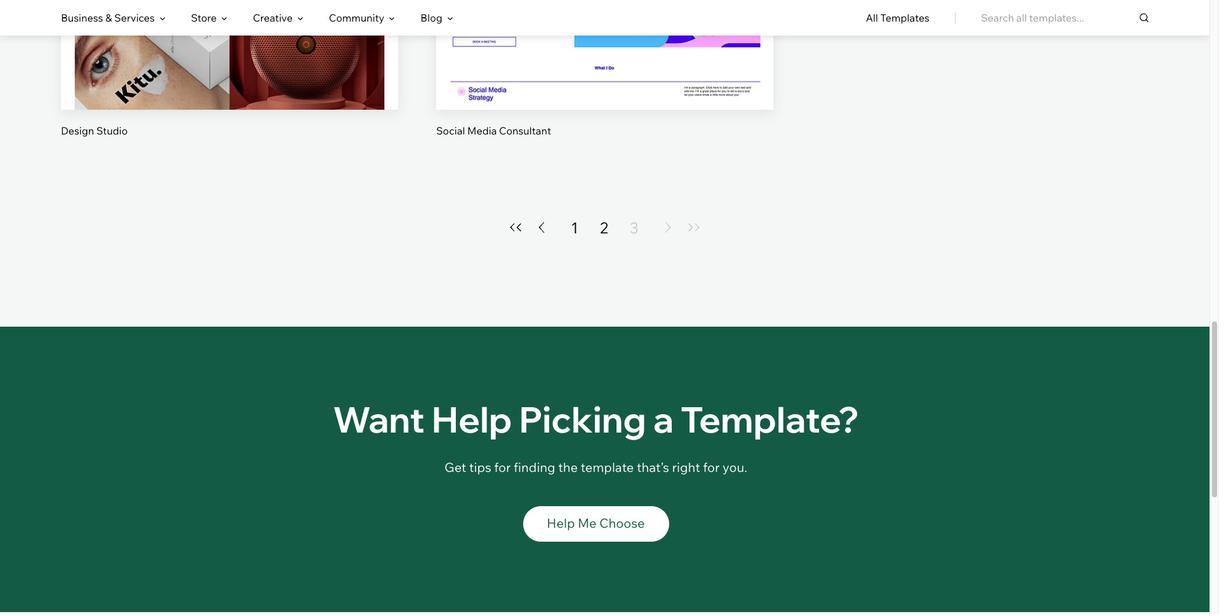Task type: locate. For each thing, give the bounding box(es) containing it.
view button
[[199, 24, 260, 54], [575, 24, 635, 54]]

for left you. on the bottom right
[[703, 460, 720, 476]]

0 horizontal spatial help
[[432, 397, 512, 442]]

help left me
[[547, 516, 575, 532]]

for right tips
[[494, 460, 511, 476]]

view button for design studio
[[199, 24, 260, 54]]

2 view from the left
[[593, 33, 617, 45]]

view for social media consultant
[[593, 33, 617, 45]]

1 link
[[571, 218, 579, 238]]

0 horizontal spatial for
[[494, 460, 511, 476]]

1 horizontal spatial view button
[[575, 24, 635, 54]]

community
[[329, 11, 385, 24]]

social
[[436, 124, 465, 137]]

view for design studio
[[218, 33, 241, 45]]

1 view button from the left
[[199, 24, 260, 54]]

get tips for finding the template that's right for you.
[[445, 460, 748, 476]]

0 horizontal spatial view
[[218, 33, 241, 45]]

1 view from the left
[[218, 33, 241, 45]]

template?
[[681, 397, 859, 442]]

all templates
[[866, 11, 930, 24]]

2 view button from the left
[[575, 24, 635, 54]]

design studio group
[[61, 0, 398, 138]]

help me choose
[[547, 516, 645, 532]]

help up tips
[[432, 397, 512, 442]]

1 horizontal spatial help
[[547, 516, 575, 532]]

help
[[432, 397, 512, 442], [547, 516, 575, 532]]

all templates link
[[866, 1, 930, 35]]

view button inside social media consultant "group"
[[575, 24, 635, 54]]

1 vertical spatial help
[[547, 516, 575, 532]]

view inside social media consultant "group"
[[593, 33, 617, 45]]

0 horizontal spatial view button
[[199, 24, 260, 54]]

that's
[[637, 460, 669, 476]]

you.
[[723, 460, 748, 476]]

blog
[[421, 11, 443, 24]]

templates
[[881, 11, 930, 24]]

1 horizontal spatial view
[[593, 33, 617, 45]]

2 for from the left
[[703, 460, 720, 476]]

design studio
[[61, 124, 128, 137]]

1
[[571, 218, 579, 237]]

view
[[218, 33, 241, 45], [593, 33, 617, 45]]

2
[[600, 218, 608, 237]]

categories. use the left and right arrow keys to navigate the menu element
[[0, 0, 1210, 36]]

choose
[[600, 516, 645, 532]]

for
[[494, 460, 511, 476], [703, 460, 720, 476]]

categories by subject element
[[61, 1, 453, 35]]

most popular website templates - social media consultant image
[[436, 0, 774, 110]]

design
[[61, 124, 94, 137]]

consultant
[[499, 124, 551, 137]]

business & services
[[61, 11, 155, 24]]

services
[[114, 11, 155, 24]]

view button inside 'design studio' group
[[199, 24, 260, 54]]

&
[[105, 11, 112, 24]]

view inside 'design studio' group
[[218, 33, 241, 45]]

None search field
[[981, 0, 1149, 36]]

1 horizontal spatial for
[[703, 460, 720, 476]]

picking
[[519, 397, 647, 442]]



Task type: describe. For each thing, give the bounding box(es) containing it.
first page image
[[508, 224, 524, 232]]

2 link
[[600, 218, 608, 238]]

help me choose link
[[523, 507, 669, 542]]

business
[[61, 11, 103, 24]]

social media consultant group
[[436, 0, 774, 138]]

1 for from the left
[[494, 460, 511, 476]]

0 vertical spatial help
[[432, 397, 512, 442]]

studio
[[96, 124, 128, 137]]

want help picking a template?
[[333, 397, 859, 442]]

a
[[653, 397, 674, 442]]

creative
[[253, 11, 293, 24]]

social media consultant
[[436, 124, 551, 137]]

3
[[630, 218, 639, 237]]

previous page image
[[534, 222, 550, 233]]

finding
[[514, 460, 556, 476]]

most popular website templates - design studio image
[[61, 0, 398, 110]]

Search search field
[[981, 0, 1149, 36]]

template
[[581, 460, 634, 476]]

tips
[[469, 460, 492, 476]]

want
[[333, 397, 425, 442]]

view button for social media consultant
[[575, 24, 635, 54]]

right
[[672, 460, 701, 476]]

all
[[866, 11, 878, 24]]

get
[[445, 460, 467, 476]]

the
[[558, 460, 578, 476]]

me
[[578, 516, 597, 532]]

store
[[191, 11, 217, 24]]

media
[[467, 124, 497, 137]]



Task type: vqa. For each thing, say whether or not it's contained in the screenshot.
App Market
no



